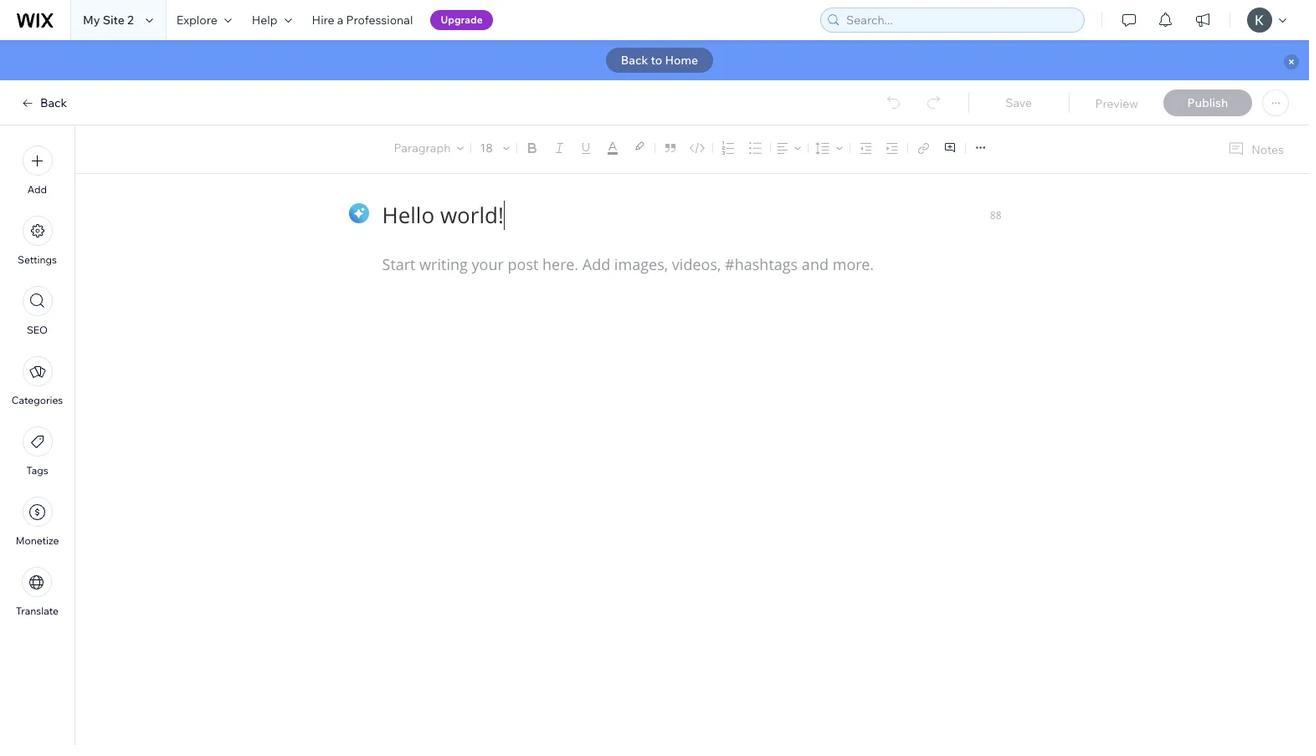 Task type: vqa. For each thing, say whether or not it's contained in the screenshot.
Booking Channels
no



Task type: locate. For each thing, give the bounding box(es) containing it.
translate button
[[16, 568, 59, 618]]

back to home alert
[[0, 40, 1309, 80]]

back inside button
[[621, 53, 648, 68]]

0 vertical spatial back
[[621, 53, 648, 68]]

professional
[[346, 13, 413, 28]]

a
[[337, 13, 344, 28]]

0 horizontal spatial back
[[40, 95, 67, 111]]

back to home
[[621, 53, 698, 68]]

menu containing add
[[0, 136, 75, 628]]

to
[[651, 53, 662, 68]]

monetize button
[[16, 497, 59, 548]]

back
[[621, 53, 648, 68], [40, 95, 67, 111]]

1 vertical spatial back
[[40, 95, 67, 111]]

back to home button
[[606, 48, 713, 73]]

translate
[[16, 605, 59, 618]]

settings
[[18, 254, 57, 266]]

88
[[990, 208, 1002, 222]]

notes
[[1252, 142, 1284, 157]]

hire a professional link
[[302, 0, 423, 40]]

back up "add" button at the top
[[40, 95, 67, 111]]

back for back to home
[[621, 53, 648, 68]]

menu
[[0, 136, 75, 628]]

site
[[103, 13, 125, 28]]

1 horizontal spatial back
[[621, 53, 648, 68]]

add
[[28, 183, 47, 196]]

upgrade
[[441, 13, 483, 26]]

back left to
[[621, 53, 648, 68]]

tags
[[26, 465, 48, 477]]

tags button
[[22, 427, 52, 477]]



Task type: describe. For each thing, give the bounding box(es) containing it.
paragraph button
[[391, 136, 468, 160]]

paragraph
[[394, 141, 451, 156]]

home
[[665, 53, 698, 68]]

my site 2
[[83, 13, 134, 28]]

back for back
[[40, 95, 67, 111]]

help button
[[242, 0, 302, 40]]

hire
[[312, 13, 335, 28]]

settings button
[[18, 216, 57, 266]]

seo button
[[22, 286, 52, 337]]

add button
[[22, 146, 52, 196]]

help
[[252, 13, 278, 28]]

my
[[83, 13, 100, 28]]

monetize
[[16, 535, 59, 548]]

categories button
[[12, 357, 63, 407]]

hire a professional
[[312, 13, 413, 28]]

Search... field
[[841, 8, 1079, 32]]

upgrade button
[[431, 10, 493, 30]]

seo
[[27, 324, 48, 337]]

2
[[127, 13, 134, 28]]

explore
[[176, 13, 217, 28]]

Add a Catchy Title text field
[[382, 201, 990, 230]]

notes button
[[1222, 138, 1289, 161]]

categories
[[12, 394, 63, 407]]

back button
[[20, 95, 67, 111]]



